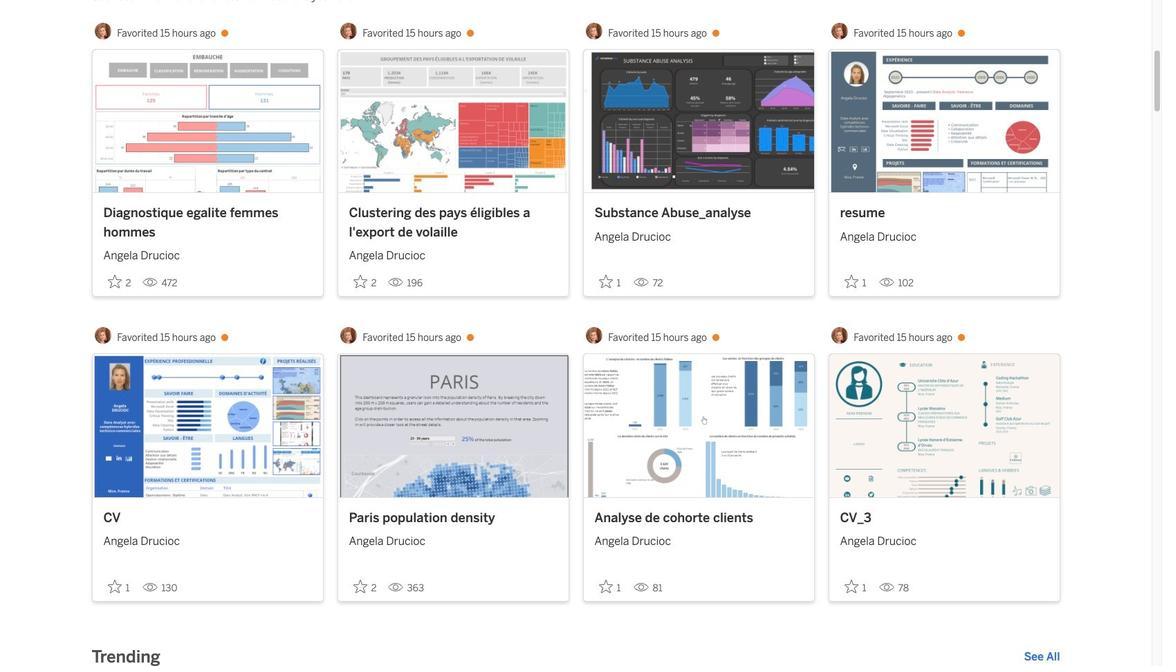 Task type: describe. For each thing, give the bounding box(es) containing it.
1 horizontal spatial angela drucioc image
[[341, 23, 357, 39]]

2 horizontal spatial angela drucioc image
[[586, 23, 603, 39]]

0 horizontal spatial add favorite image
[[353, 580, 367, 594]]

0 horizontal spatial angela drucioc image
[[95, 328, 112, 344]]

1 horizontal spatial add favorite image
[[599, 275, 613, 289]]



Task type: vqa. For each thing, say whether or not it's contained in the screenshot.
Workbook thumbnail
yes



Task type: locate. For each thing, give the bounding box(es) containing it.
2 horizontal spatial add favorite image
[[845, 580, 859, 594]]

angela drucioc image
[[341, 23, 357, 39], [586, 23, 603, 39], [95, 328, 112, 344]]

see recent work and favorites from authors you follow element
[[92, 0, 1061, 5]]

add favorite image
[[599, 275, 613, 289], [353, 580, 367, 594], [845, 580, 859, 594]]

angela drucioc image
[[95, 23, 112, 39], [832, 23, 849, 39], [341, 328, 357, 344], [586, 328, 603, 344], [832, 328, 849, 344]]

trending heading
[[92, 646, 160, 667]]

see all trending element
[[1025, 649, 1061, 666]]

Add Favorite button
[[103, 271, 137, 294], [349, 271, 382, 294], [595, 271, 628, 294], [841, 271, 874, 294], [103, 576, 137, 599], [349, 576, 382, 599], [595, 576, 628, 599], [841, 576, 874, 599]]

add favorite image
[[108, 275, 121, 289], [353, 275, 367, 289], [845, 275, 859, 289], [108, 580, 121, 594], [599, 580, 613, 594]]

workbook thumbnail image
[[92, 50, 323, 193], [338, 50, 569, 193], [584, 50, 814, 193], [830, 50, 1060, 193], [92, 355, 323, 498], [338, 355, 569, 498], [584, 355, 814, 498], [830, 355, 1060, 498]]



